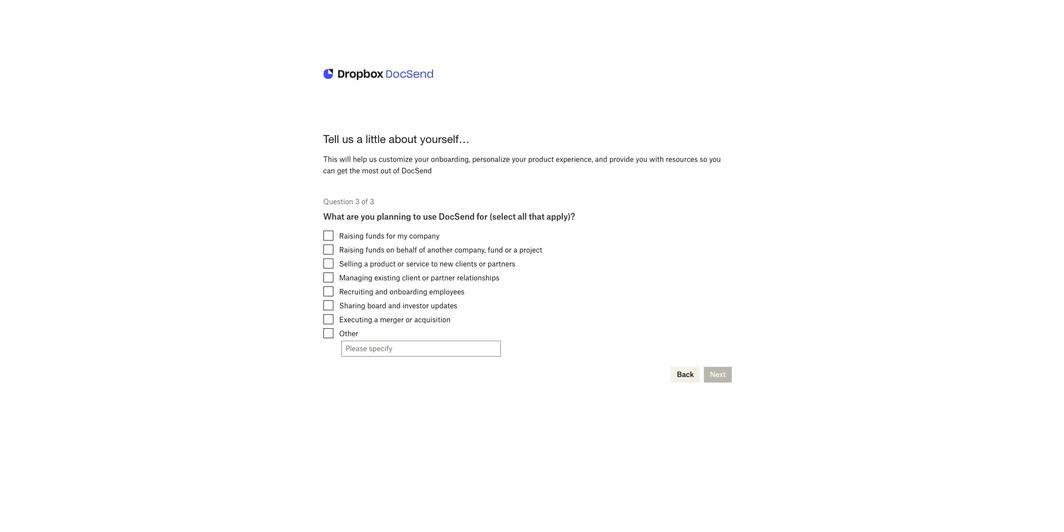 Task type: locate. For each thing, give the bounding box(es) containing it.
for
[[477, 212, 488, 222], [386, 232, 395, 240]]

resources
[[666, 155, 698, 164]]

to left new
[[431, 260, 438, 268]]

and up board
[[375, 288, 388, 296]]

1 3 from the left
[[355, 198, 360, 206]]

3 up are
[[355, 198, 360, 206]]

1 vertical spatial product
[[370, 260, 396, 268]]

get
[[337, 166, 348, 175]]

2 horizontal spatial of
[[419, 246, 425, 254]]

for left (select
[[477, 212, 488, 222]]

recruiting and onboarding employees
[[339, 288, 465, 296]]

all
[[518, 212, 527, 222]]

(select
[[490, 212, 516, 222]]

funds left on
[[366, 246, 384, 254]]

0 vertical spatial docsend
[[402, 166, 432, 175]]

1 horizontal spatial docsend
[[439, 212, 475, 222]]

1 funds from the top
[[366, 232, 384, 240]]

tell
[[323, 133, 339, 146]]

raising funds on behalf of another company, fund or a project
[[339, 246, 542, 254]]

2 vertical spatial of
[[419, 246, 425, 254]]

or down 'investor'
[[406, 316, 412, 324]]

0 vertical spatial funds
[[366, 232, 384, 240]]

1 vertical spatial funds
[[366, 246, 384, 254]]

0 vertical spatial for
[[477, 212, 488, 222]]

selling
[[339, 260, 362, 268]]

or down selling a product or service to new clients or partners
[[422, 274, 429, 282]]

board
[[367, 302, 386, 310]]

1 horizontal spatial 3
[[370, 198, 374, 206]]

funds for for
[[366, 232, 384, 240]]

0 horizontal spatial 3
[[355, 198, 360, 206]]

your
[[415, 155, 429, 164], [512, 155, 526, 164]]

raising up selling
[[339, 246, 364, 254]]

1 horizontal spatial and
[[388, 302, 401, 310]]

1 horizontal spatial of
[[393, 166, 400, 175]]

1 vertical spatial docsend
[[439, 212, 475, 222]]

2 funds from the top
[[366, 246, 384, 254]]

docsend right use
[[439, 212, 475, 222]]

apply)?
[[547, 212, 575, 222]]

my
[[397, 232, 408, 240]]

1 vertical spatial and
[[375, 288, 388, 296]]

your right personalize
[[512, 155, 526, 164]]

0 vertical spatial and
[[595, 155, 608, 164]]

with
[[650, 155, 664, 164]]

1 horizontal spatial us
[[369, 155, 377, 164]]

back button
[[671, 367, 700, 383]]

you
[[636, 155, 648, 164], [709, 155, 721, 164], [361, 212, 375, 222]]

company,
[[455, 246, 486, 254]]

funds
[[366, 232, 384, 240], [366, 246, 384, 254]]

a left the little
[[357, 133, 363, 146]]

0 vertical spatial us
[[342, 133, 354, 146]]

a down board
[[374, 316, 378, 324]]

0 vertical spatial raising
[[339, 232, 364, 240]]

product inside what are you planning to use docsend for (select all that apply)? group
[[370, 260, 396, 268]]

to
[[413, 212, 421, 222], [431, 260, 438, 268]]

client
[[402, 274, 420, 282]]

little
[[366, 133, 386, 146]]

funds down planning
[[366, 232, 384, 240]]

existing
[[374, 274, 400, 282]]

0 horizontal spatial of
[[362, 198, 368, 206]]

1 horizontal spatial product
[[528, 155, 554, 164]]

experience,
[[556, 155, 593, 164]]

0 vertical spatial to
[[413, 212, 421, 222]]

for left my
[[386, 232, 395, 240]]

0 vertical spatial product
[[528, 155, 554, 164]]

a left project
[[514, 246, 517, 254]]

to left use
[[413, 212, 421, 222]]

0 horizontal spatial product
[[370, 260, 396, 268]]

product left "experience,"
[[528, 155, 554, 164]]

0 vertical spatial of
[[393, 166, 400, 175]]

1 horizontal spatial to
[[431, 260, 438, 268]]

or up relationships in the left bottom of the page
[[479, 260, 486, 268]]

can
[[323, 166, 335, 175]]

1 your from the left
[[415, 155, 429, 164]]

of right 'question'
[[362, 198, 368, 206]]

2 raising from the top
[[339, 246, 364, 254]]

or for managing existing client or partner relationships
[[422, 274, 429, 282]]

raising
[[339, 232, 364, 240], [339, 246, 364, 254]]

us right tell at the left
[[342, 133, 354, 146]]

you right the so
[[709, 155, 721, 164]]

employees
[[429, 288, 465, 296]]

or down behalf
[[398, 260, 404, 268]]

you right are
[[361, 212, 375, 222]]

a
[[357, 133, 363, 146], [514, 246, 517, 254], [364, 260, 368, 268], [374, 316, 378, 324]]

raising for raising funds for my company
[[339, 232, 364, 240]]

or
[[505, 246, 512, 254], [398, 260, 404, 268], [479, 260, 486, 268], [422, 274, 429, 282], [406, 316, 412, 324]]

0 horizontal spatial your
[[415, 155, 429, 164]]

another
[[427, 246, 453, 254]]

recruiting
[[339, 288, 374, 296]]

your right customize
[[415, 155, 429, 164]]

and up "executing a merger or acquisition"
[[388, 302, 401, 310]]

product
[[528, 155, 554, 164], [370, 260, 396, 268]]

managing
[[339, 274, 373, 282]]

you left the with in the top of the page
[[636, 155, 648, 164]]

1 vertical spatial raising
[[339, 246, 364, 254]]

of down company
[[419, 246, 425, 254]]

0 horizontal spatial and
[[375, 288, 388, 296]]

1 raising from the top
[[339, 232, 364, 240]]

2 your from the left
[[512, 155, 526, 164]]

us
[[342, 133, 354, 146], [369, 155, 377, 164]]

docsend
[[402, 166, 432, 175], [439, 212, 475, 222]]

0 horizontal spatial docsend
[[402, 166, 432, 175]]

2 horizontal spatial and
[[595, 155, 608, 164]]

of right "out"
[[393, 166, 400, 175]]

about
[[389, 133, 417, 146]]

raising down are
[[339, 232, 364, 240]]

docsend down customize
[[402, 166, 432, 175]]

product up existing
[[370, 260, 396, 268]]

docsend inside this will help us customize your onboarding, personalize your product experience, and provide you with resources so you can get the most out of docsend
[[402, 166, 432, 175]]

1 vertical spatial us
[[369, 155, 377, 164]]

1 horizontal spatial your
[[512, 155, 526, 164]]

of
[[393, 166, 400, 175], [362, 198, 368, 206], [419, 246, 425, 254]]

2 3 from the left
[[370, 198, 374, 206]]

us up most on the left
[[369, 155, 377, 164]]

are
[[346, 212, 359, 222]]

executing a merger or acquisition
[[339, 316, 451, 324]]

you inside what are you planning to use docsend for (select all that apply)? group
[[361, 212, 375, 222]]

a right selling
[[364, 260, 368, 268]]

3
[[355, 198, 360, 206], [370, 198, 374, 206]]

and left provide
[[595, 155, 608, 164]]

of inside this will help us customize your onboarding, personalize your product experience, and provide you with resources so you can get the most out of docsend
[[393, 166, 400, 175]]

this will help us customize your onboarding, personalize your product experience, and provide you with resources so you can get the most out of docsend
[[323, 155, 721, 175]]

3 down most on the left
[[370, 198, 374, 206]]

or for selling a product or service to new clients or partners
[[398, 260, 404, 268]]

company
[[409, 232, 440, 240]]

and
[[595, 155, 608, 164], [375, 288, 388, 296], [388, 302, 401, 310]]

1 vertical spatial for
[[386, 232, 395, 240]]

0 horizontal spatial you
[[361, 212, 375, 222]]



Task type: describe. For each thing, give the bounding box(es) containing it.
out
[[381, 166, 391, 175]]

tell us a little about yourself…
[[323, 133, 470, 146]]

planning
[[377, 212, 411, 222]]

raising for raising funds on behalf of another company, fund or a project
[[339, 246, 364, 254]]

will
[[339, 155, 351, 164]]

investor
[[403, 302, 429, 310]]

question 3 of 3
[[323, 198, 374, 206]]

managing existing client or partner relationships
[[339, 274, 499, 282]]

onboarding,
[[431, 155, 470, 164]]

1 horizontal spatial you
[[636, 155, 648, 164]]

and inside this will help us customize your onboarding, personalize your product experience, and provide you with resources so you can get the most out of docsend
[[595, 155, 608, 164]]

back
[[677, 371, 694, 379]]

on
[[386, 246, 395, 254]]

project
[[519, 246, 542, 254]]

the
[[350, 166, 360, 175]]

1 vertical spatial of
[[362, 198, 368, 206]]

partners
[[488, 260, 515, 268]]

so
[[700, 155, 707, 164]]

selling a product or service to new clients or partners
[[339, 260, 515, 268]]

use
[[423, 212, 437, 222]]

yourself…
[[420, 133, 470, 146]]

docsend inside group
[[439, 212, 475, 222]]

1 vertical spatial to
[[431, 260, 438, 268]]

clients
[[455, 260, 477, 268]]

1 horizontal spatial for
[[477, 212, 488, 222]]

acquisition
[[414, 316, 451, 324]]

of inside what are you planning to use docsend for (select all that apply)? group
[[419, 246, 425, 254]]

funds for on
[[366, 246, 384, 254]]

new
[[440, 260, 454, 268]]

merger
[[380, 316, 404, 324]]

relationships
[[457, 274, 499, 282]]

what are you planning to use docsend for (select all that apply)?
[[323, 212, 575, 222]]

behalf
[[396, 246, 417, 254]]

fund
[[488, 246, 503, 254]]

personalize
[[472, 155, 510, 164]]

or for executing a merger or acquisition
[[406, 316, 412, 324]]

what
[[323, 212, 344, 222]]

sharing
[[339, 302, 365, 310]]

customize
[[379, 155, 413, 164]]

2 vertical spatial and
[[388, 302, 401, 310]]

raising funds for my company
[[339, 232, 440, 240]]

service
[[406, 260, 429, 268]]

question
[[323, 198, 353, 206]]

2 horizontal spatial you
[[709, 155, 721, 164]]

executing
[[339, 316, 372, 324]]

us inside this will help us customize your onboarding, personalize your product experience, and provide you with resources so you can get the most out of docsend
[[369, 155, 377, 164]]

or right fund
[[505, 246, 512, 254]]

go to docsend homepage image
[[323, 66, 433, 83]]

0 horizontal spatial for
[[386, 232, 395, 240]]

partner
[[431, 274, 455, 282]]

other
[[339, 329, 358, 338]]

0 horizontal spatial us
[[342, 133, 354, 146]]

help
[[353, 155, 367, 164]]

onboarding
[[390, 288, 427, 296]]

that
[[529, 212, 545, 222]]

provide
[[609, 155, 634, 164]]

most
[[362, 166, 379, 175]]

0 horizontal spatial to
[[413, 212, 421, 222]]

this
[[323, 155, 338, 164]]

Other text field
[[342, 342, 500, 357]]

what are you planning to use docsend for (select all that apply)? group
[[323, 212, 732, 357]]

product inside this will help us customize your onboarding, personalize your product experience, and provide you with resources so you can get the most out of docsend
[[528, 155, 554, 164]]

updates
[[431, 302, 457, 310]]

sharing board and investor updates
[[339, 302, 457, 310]]



Task type: vqa. For each thing, say whether or not it's contained in the screenshot.
so
yes



